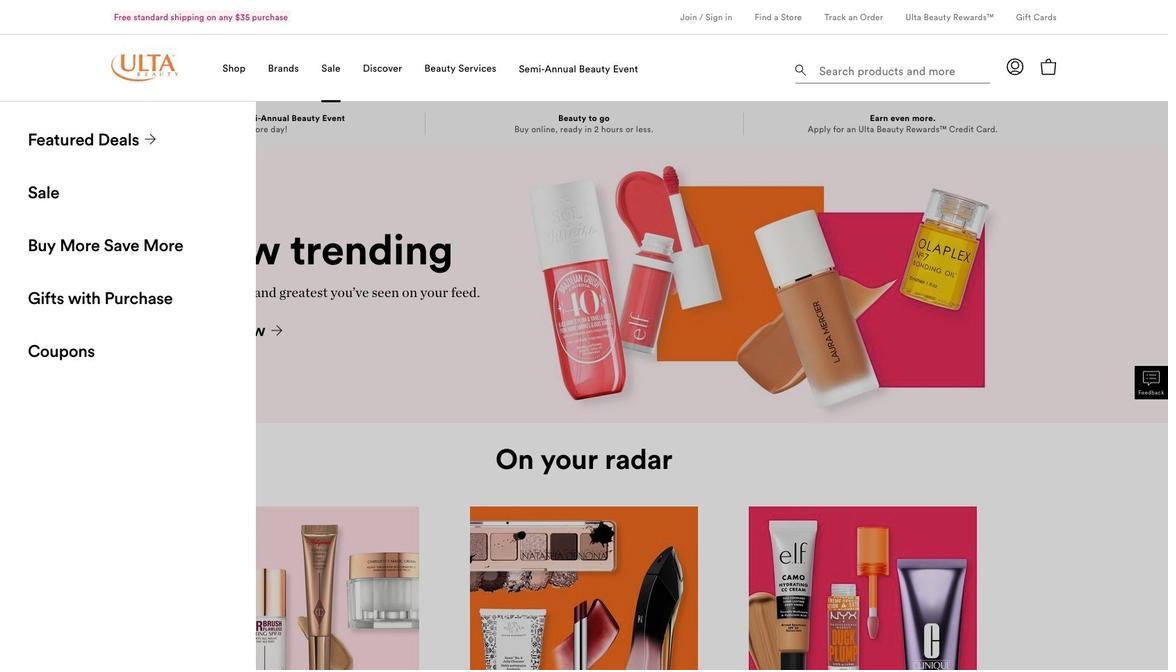 Task type: locate. For each thing, give the bounding box(es) containing it.
None search field
[[796, 53, 991, 86]]

region
[[0, 102, 1169, 670]]

Search products and more search field
[[818, 56, 987, 80]]

0 items in bag image
[[1041, 58, 1058, 75]]

now trending the latest and greatest you've seen on your feed. image
[[510, 146, 1085, 423]]

log in to your ulta account image
[[1008, 58, 1024, 75]]



Task type: describe. For each thing, give the bounding box(es) containing it.
sale element
[[0, 102, 1169, 670]]



Task type: vqa. For each thing, say whether or not it's contained in the screenshot.
0 Items in Bag image
yes



